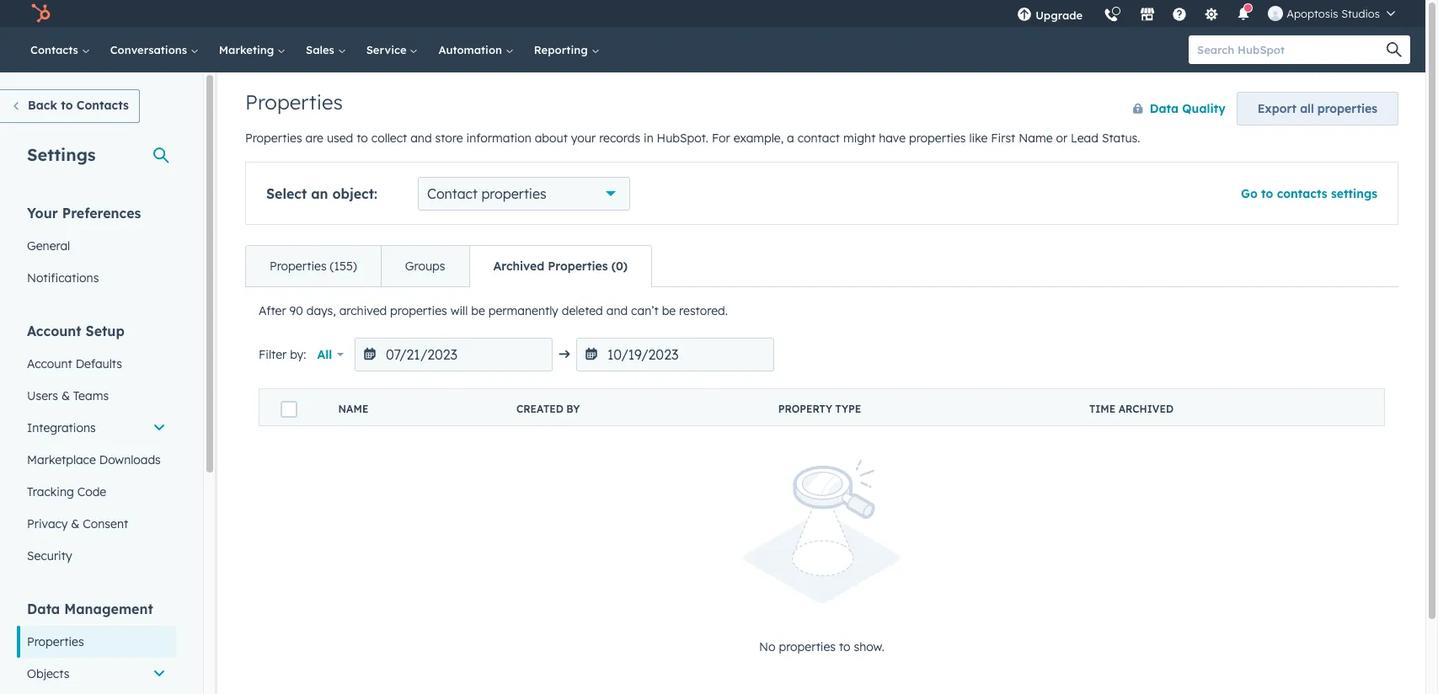 Task type: locate. For each thing, give the bounding box(es) containing it.
properties inside popup button
[[482, 185, 547, 202]]

account defaults link
[[17, 348, 176, 380]]

1 vertical spatial account
[[27, 356, 72, 372]]

consent
[[83, 517, 128, 532]]

go to contacts settings button
[[1241, 186, 1378, 201]]

sales
[[306, 43, 338, 56]]

apoptosis
[[1287, 7, 1339, 20]]

marketplaces button
[[1130, 0, 1166, 27]]

marketplace
[[27, 453, 96, 468]]

name inside tab panel
[[338, 403, 369, 415]]

to left show.
[[839, 640, 851, 655]]

menu containing apoptosis studios
[[1007, 0, 1406, 33]]

Search HubSpot search field
[[1189, 35, 1396, 64]]

be right can't
[[662, 303, 676, 319]]

days,
[[307, 303, 336, 319]]

MM/DD/YYYY text field
[[355, 338, 553, 372], [576, 338, 774, 372]]

mm/dd/yyyy text field down will
[[355, 338, 553, 372]]

show.
[[854, 640, 885, 655]]

sales link
[[296, 27, 356, 72]]

contact
[[427, 185, 478, 202]]

by:
[[290, 347, 306, 362]]

tab list
[[245, 245, 652, 287]]

1 vertical spatial and
[[607, 303, 628, 319]]

filter by:
[[259, 347, 306, 362]]

and
[[411, 131, 432, 146], [607, 303, 628, 319]]

property type
[[779, 403, 861, 415]]

after
[[259, 303, 286, 319]]

account setup
[[27, 323, 125, 340]]

(155)
[[330, 259, 357, 274]]

0 horizontal spatial be
[[471, 303, 485, 319]]

created by
[[517, 403, 580, 415]]

properties up 90
[[270, 259, 327, 274]]

2 be from the left
[[662, 303, 676, 319]]

1 vertical spatial data
[[27, 601, 60, 618]]

to right back
[[61, 98, 73, 113]]

upgrade
[[1036, 8, 1083, 22]]

90
[[290, 303, 303, 319]]

1 horizontal spatial &
[[71, 517, 80, 532]]

archived right time at the right bottom of the page
[[1119, 403, 1174, 415]]

2 account from the top
[[27, 356, 72, 372]]

0 vertical spatial data
[[1150, 101, 1179, 116]]

data down security
[[27, 601, 60, 618]]

properties left (0)
[[548, 259, 608, 274]]

properties right no
[[779, 640, 836, 655]]

marketplace downloads link
[[17, 444, 176, 476]]

1 horizontal spatial and
[[607, 303, 628, 319]]

account up the users
[[27, 356, 72, 372]]

contact properties button
[[418, 177, 630, 211]]

your preferences
[[27, 205, 141, 222]]

objects button
[[17, 658, 176, 690]]

filter
[[259, 347, 287, 362]]

contacts right back
[[77, 98, 129, 113]]

name left or
[[1019, 131, 1053, 146]]

by
[[567, 403, 580, 415]]

1 vertical spatial archived
[[1119, 403, 1174, 415]]

and left store
[[411, 131, 432, 146]]

properties down information
[[482, 185, 547, 202]]

settings
[[27, 144, 96, 165]]

0 horizontal spatial data
[[27, 601, 60, 618]]

1 vertical spatial &
[[71, 517, 80, 532]]

contacts link
[[20, 27, 100, 72]]

status.
[[1102, 131, 1141, 146]]

security
[[27, 549, 72, 564]]

and left can't
[[607, 303, 628, 319]]

conversations
[[110, 43, 190, 56]]

1 account from the top
[[27, 323, 81, 340]]

archived
[[339, 303, 387, 319]]

data
[[1150, 101, 1179, 116], [27, 601, 60, 618]]

0 horizontal spatial &
[[61, 389, 70, 404]]

tab panel
[[245, 287, 1399, 694]]

notifications button
[[1230, 0, 1258, 27]]

properties up objects
[[27, 635, 84, 650]]

your
[[571, 131, 596, 146]]

0 horizontal spatial name
[[338, 403, 369, 415]]

data inside button
[[1150, 101, 1179, 116]]

general
[[27, 238, 70, 254]]

name
[[1019, 131, 1053, 146], [338, 403, 369, 415]]

lead
[[1071, 131, 1099, 146]]

0 vertical spatial archived
[[493, 259, 545, 274]]

properties right all
[[1318, 101, 1378, 116]]

privacy & consent
[[27, 517, 128, 532]]

account for account defaults
[[27, 356, 72, 372]]

to right go
[[1262, 186, 1274, 201]]

1 horizontal spatial mm/dd/yyyy text field
[[576, 338, 774, 372]]

0 horizontal spatial mm/dd/yyyy text field
[[355, 338, 553, 372]]

properties left will
[[390, 303, 447, 319]]

1 horizontal spatial name
[[1019, 131, 1053, 146]]

name down all popup button on the left
[[338, 403, 369, 415]]

your
[[27, 205, 58, 222]]

archived up permanently
[[493, 259, 545, 274]]

deleted
[[562, 303, 603, 319]]

properties inside alert
[[779, 640, 836, 655]]

properties inside 'link'
[[548, 259, 608, 274]]

account up account defaults
[[27, 323, 81, 340]]

menu
[[1007, 0, 1406, 33]]

an
[[311, 185, 328, 202]]

be right will
[[471, 303, 485, 319]]

0 vertical spatial and
[[411, 131, 432, 146]]

to
[[61, 98, 73, 113], [357, 131, 368, 146], [1262, 186, 1274, 201], [839, 640, 851, 655]]

users & teams
[[27, 389, 109, 404]]

calling icon button
[[1097, 2, 1126, 26]]

contacts down the "hubspot" link
[[30, 43, 82, 56]]

help image
[[1172, 8, 1188, 23]]

tab panel containing after 90 days, archived properties will be permanently deleted and can't be restored.
[[245, 287, 1399, 694]]

users
[[27, 389, 58, 404]]

for
[[712, 131, 730, 146]]

account for account setup
[[27, 323, 81, 340]]

1 horizontal spatial be
[[662, 303, 676, 319]]

hubspot.
[[657, 131, 709, 146]]

1 horizontal spatial archived
[[1119, 403, 1174, 415]]

properties
[[1318, 101, 1378, 116], [909, 131, 966, 146], [482, 185, 547, 202], [390, 303, 447, 319], [779, 640, 836, 655]]

data quality
[[1150, 101, 1226, 116]]

1 horizontal spatial data
[[1150, 101, 1179, 116]]

can't
[[631, 303, 659, 319]]

apoptosis studios
[[1287, 7, 1380, 20]]

mm/dd/yyyy text field down restored. on the top
[[576, 338, 774, 372]]

properties inside data management element
[[27, 635, 84, 650]]

settings image
[[1204, 8, 1220, 23]]

0 vertical spatial account
[[27, 323, 81, 340]]

account setup element
[[17, 322, 176, 572]]

data left quality
[[1150, 101, 1179, 116]]

contact properties
[[427, 185, 547, 202]]

0 vertical spatial &
[[61, 389, 70, 404]]

data quality button
[[1116, 92, 1227, 126]]

properties (155) link
[[246, 246, 381, 287]]

& right the users
[[61, 389, 70, 404]]

1 vertical spatial name
[[338, 403, 369, 415]]

go
[[1241, 186, 1258, 201]]

tab list containing properties (155)
[[245, 245, 652, 287]]

to right used
[[357, 131, 368, 146]]

no properties to show. alert
[[259, 460, 1385, 658]]

code
[[77, 485, 106, 500]]

apoptosis studios button
[[1258, 0, 1406, 27]]

& right privacy
[[71, 517, 80, 532]]

export all properties button
[[1237, 92, 1399, 126]]

search image
[[1387, 42, 1402, 57]]

tracking code
[[27, 485, 106, 500]]

and inside tab panel
[[607, 303, 628, 319]]

0 horizontal spatial archived
[[493, 259, 545, 274]]

hubspot link
[[20, 3, 63, 24]]



Task type: vqa. For each thing, say whether or not it's contained in the screenshot.
'Email closed totals by rep' element
no



Task type: describe. For each thing, give the bounding box(es) containing it.
teams
[[73, 389, 109, 404]]

object:
[[332, 185, 378, 202]]

help button
[[1166, 0, 1194, 27]]

time archived
[[1090, 403, 1174, 415]]

automation link
[[428, 27, 524, 72]]

information
[[466, 131, 532, 146]]

groups
[[405, 259, 445, 274]]

records
[[599, 131, 641, 146]]

example,
[[734, 131, 784, 146]]

properties left like
[[909, 131, 966, 146]]

no properties to show.
[[759, 640, 885, 655]]

type
[[836, 403, 861, 415]]

0 vertical spatial name
[[1019, 131, 1053, 146]]

collect
[[371, 131, 407, 146]]

restored.
[[679, 303, 728, 319]]

objects
[[27, 667, 69, 682]]

contacts
[[1277, 186, 1328, 201]]

store
[[435, 131, 463, 146]]

integrations button
[[17, 412, 176, 444]]

all
[[1300, 101, 1314, 116]]

(0)
[[612, 259, 628, 274]]

quality
[[1183, 101, 1226, 116]]

1 vertical spatial contacts
[[77, 98, 129, 113]]

downloads
[[99, 453, 161, 468]]

in
[[644, 131, 654, 146]]

tara schultz image
[[1269, 6, 1284, 21]]

notifications image
[[1236, 8, 1252, 23]]

integrations
[[27, 421, 96, 436]]

search button
[[1379, 35, 1411, 64]]

0 horizontal spatial and
[[411, 131, 432, 146]]

reporting link
[[524, 27, 610, 72]]

a
[[787, 131, 795, 146]]

your preferences element
[[17, 204, 176, 294]]

setup
[[86, 323, 125, 340]]

automation
[[439, 43, 505, 56]]

have
[[879, 131, 906, 146]]

marketplaces image
[[1140, 8, 1156, 23]]

data management element
[[17, 600, 176, 694]]

2 mm/dd/yyyy text field from the left
[[576, 338, 774, 372]]

go to contacts settings
[[1241, 186, 1378, 201]]

1 be from the left
[[471, 303, 485, 319]]

select an object:
[[266, 185, 378, 202]]

marketing link
[[209, 27, 296, 72]]

no
[[759, 640, 776, 655]]

calling icon image
[[1104, 8, 1119, 24]]

general link
[[17, 230, 176, 262]]

groups link
[[381, 246, 469, 287]]

are
[[305, 131, 324, 146]]

back
[[28, 98, 57, 113]]

preferences
[[62, 205, 141, 222]]

privacy
[[27, 517, 68, 532]]

archived properties (0)
[[493, 259, 628, 274]]

first
[[991, 131, 1016, 146]]

upgrade image
[[1017, 8, 1032, 23]]

will
[[451, 303, 468, 319]]

permanently
[[489, 303, 559, 319]]

or
[[1056, 131, 1068, 146]]

0 vertical spatial contacts
[[30, 43, 82, 56]]

select
[[266, 185, 307, 202]]

properties (155)
[[270, 259, 357, 274]]

about
[[535, 131, 568, 146]]

to inside back to contacts link
[[61, 98, 73, 113]]

data management
[[27, 601, 153, 618]]

service link
[[356, 27, 428, 72]]

properties up are
[[245, 89, 343, 115]]

conversations link
[[100, 27, 209, 72]]

1 mm/dd/yyyy text field from the left
[[355, 338, 553, 372]]

created
[[517, 403, 564, 415]]

like
[[970, 131, 988, 146]]

data for data quality
[[1150, 101, 1179, 116]]

reporting
[[534, 43, 591, 56]]

all button
[[306, 338, 355, 372]]

tracking code link
[[17, 476, 176, 508]]

after 90 days, archived properties will be permanently deleted and can't be restored.
[[259, 303, 728, 319]]

archived inside 'link'
[[493, 259, 545, 274]]

export
[[1258, 101, 1297, 116]]

properties are used to collect and store information about your records in hubspot. for example, a contact might have properties like first name or lead status.
[[245, 131, 1141, 146]]

marketplace downloads
[[27, 453, 161, 468]]

property
[[779, 403, 833, 415]]

hubspot image
[[30, 3, 51, 24]]

& for users
[[61, 389, 70, 404]]

back to contacts
[[28, 98, 129, 113]]

properties link
[[17, 626, 176, 658]]

to inside no properties to show. alert
[[839, 640, 851, 655]]

settings
[[1331, 186, 1378, 201]]

& for privacy
[[71, 517, 80, 532]]

export all properties
[[1258, 101, 1378, 116]]

properties inside button
[[1318, 101, 1378, 116]]

data for data management
[[27, 601, 60, 618]]

properties left are
[[245, 131, 302, 146]]

contact
[[798, 131, 840, 146]]



